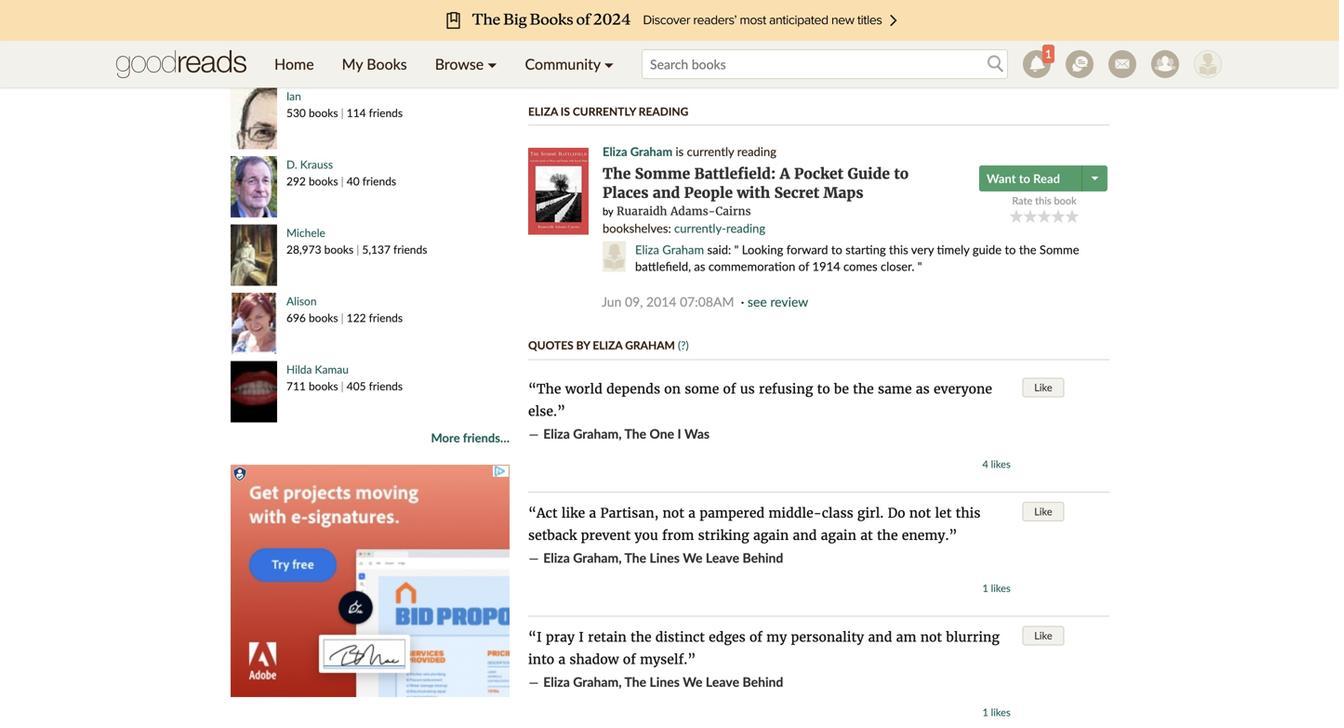 Task type: vqa. For each thing, say whether or not it's contained in the screenshot.
(1700
no



Task type: describe. For each thing, give the bounding box(es) containing it.
| inside d. krauss 292 books | 40 friends
[[341, 174, 344, 188]]

1 likes for "act like a partisan, not a pampered middle-class girl. do not let this setback prevent you from striking again and again at the enemy."
[[983, 583, 1011, 595]]

review
[[771, 294, 809, 310]]

"act
[[529, 505, 558, 522]]

michele link
[[287, 226, 326, 240]]

community ▾
[[525, 55, 614, 73]]

jun
[[602, 294, 622, 310]]

ruaraidh
[[617, 204, 668, 219]]

looking
[[742, 242, 784, 257]]

(goodreads
[[627, 10, 683, 24]]

244,565 books | 1,969 friends
[[287, 38, 434, 51]]

| inside alison 696 books | 122 friends
[[341, 311, 344, 325]]

behind inside "i pray i retain the distinct edges of my personality and am not blurring into a shadow of myself." ― eliza graham, the lines we leave behind
[[743, 675, 784, 691]]

people
[[685, 184, 733, 202]]

timely
[[938, 242, 970, 257]]

ian
[[287, 89, 301, 103]]

want to read button
[[980, 166, 1085, 192]]

·
[[741, 294, 745, 310]]

― inside "act like a partisan, not a pampered middle-class girl. do not let this setback prevent you from striking again and again at the enemy." ― eliza graham, the lines we leave behind
[[529, 550, 540, 567]]

rating
[[647, 29, 673, 41]]

like link for everyone
[[1023, 378, 1065, 398]]

books inside d. krauss 292 books | 40 friends
[[309, 174, 338, 188]]

a inside "i pray i retain the distinct edges of my personality and am not blurring into a shadow of myself." ― eliza graham, the lines we leave behind
[[559, 652, 566, 669]]

0 vertical spatial eliza graham link
[[549, 10, 624, 25]]

2 horizontal spatial a
[[689, 505, 696, 522]]

same
[[878, 381, 912, 398]]

currently
[[573, 105, 636, 118]]

1 likes link for "i pray i retain the distinct edges of my personality and am not blurring into a shadow of myself."
[[983, 707, 1011, 719]]

kamau
[[315, 363, 349, 376]]

4 likes link
[[983, 458, 1011, 471]]

cairns
[[716, 204, 752, 219]]

by inside the eliza graham is currently reading the somme battlefield: a pocket guide to places and people with secret maps by ruaraidh adams-cairns bookshelves: currently-reading
[[603, 205, 614, 218]]

else."
[[529, 403, 566, 420]]

28,973
[[287, 243, 322, 256]]

the inside "the world depends on some of us refusing to be the same as everyone else." ― eliza graham, the one i was
[[853, 381, 874, 398]]

menu containing home
[[261, 41, 628, 87]]

| inside michele 28,973 books | 5,137 friends
[[357, 243, 359, 256]]

likes for "act like a partisan, not a pampered middle-class girl. do not let this setback prevent you from striking again and again at the enemy."
[[992, 583, 1011, 595]]

07:08am
[[680, 294, 735, 310]]

1 for "act like a partisan, not a pampered middle-class girl. do not let this setback prevent you from striking again and again at the enemy."
[[983, 583, 989, 595]]

books inside michele 28,973 books | 5,137 friends
[[324, 243, 354, 256]]

ian link
[[287, 89, 301, 103]]

4
[[983, 458, 989, 471]]

see
[[748, 294, 767, 310]]

hilda k... image
[[231, 362, 277, 423]]

quotes by eliza graham (?)
[[529, 339, 689, 352]]

rate this book
[[1013, 194, 1077, 207]]

like for "act like a partisan, not a pampered middle-class girl. do not let this setback prevent you from striking again and again at the enemy."
[[1035, 506, 1053, 518]]

myself."
[[640, 652, 696, 669]]

more friends…
[[431, 431, 510, 446]]

and inside "i pray i retain the distinct edges of my personality and am not blurring into a shadow of myself." ― eliza graham, the lines we leave behind
[[869, 630, 893, 646]]

striking
[[698, 528, 750, 544]]

09,
[[625, 294, 643, 310]]

closer.
[[881, 259, 915, 274]]

do
[[888, 505, 906, 522]]

eliza inside the eliza graham is currently reading the somme battlefield: a pocket guide to places and people with secret maps by ruaraidh adams-cairns bookshelves: currently-reading
[[603, 144, 628, 159]]

graham inside the eliza graham is currently reading the somme battlefield: a pocket guide to places and people with secret maps by ruaraidh adams-cairns bookshelves: currently-reading
[[631, 144, 673, 159]]

partisan,
[[601, 505, 659, 522]]

▾ for browse ▾
[[488, 55, 497, 73]]

▾ for community ▾
[[605, 55, 614, 73]]

said:
[[708, 242, 732, 257]]

this inside looking forward to starting this very timely guide to the somme battlefield, as commemoration of 1914 comes closer.
[[890, 242, 909, 257]]

my group discussions image
[[1066, 50, 1094, 78]]

not up from
[[663, 505, 685, 522]]

Search for books to add to your shelves search field
[[642, 49, 1009, 79]]

| inside "ian 530 books | 114 friends"
[[341, 106, 344, 120]]

my books link
[[328, 41, 421, 87]]

the inside "act like a partisan, not a pampered middle-class girl. do not let this setback prevent you from striking again and again at the enemy." ― eliza graham, the lines we leave behind
[[877, 528, 898, 544]]

0 vertical spatial "
[[735, 242, 742, 257]]

was
[[685, 426, 710, 442]]

1 for "i pray i retain the distinct edges of my personality and am not blurring into a shadow of myself."
[[983, 707, 989, 719]]

the lines we leave behind link for myself."
[[625, 675, 784, 691]]

not left let
[[910, 505, 932, 522]]

0 horizontal spatial is
[[561, 105, 570, 118]]

ian 530 books | 114 friends
[[287, 89, 403, 120]]

like for "i pray i retain the distinct edges of my personality and am not blurring into a shadow of myself."
[[1035, 630, 1053, 643]]

browse ▾ button
[[421, 41, 511, 87]]

of inside looking forward to starting this very timely guide to the somme battlefield, as commemoration of 1914 comes closer.
[[799, 259, 810, 274]]

1 button
[[1016, 41, 1059, 87]]

and inside the eliza graham is currently reading the somme battlefield: a pocket guide to places and people with secret maps by ruaraidh adams-cairns bookshelves: currently-reading
[[653, 184, 681, 202]]

of down retain
[[623, 652, 636, 669]]

michele image
[[231, 225, 277, 286]]

the inside "i pray i retain the distinct edges of my personality and am not blurring into a shadow of myself." ― eliza graham, the lines we leave behind
[[625, 675, 647, 691]]

books
[[367, 55, 407, 73]]

into
[[529, 652, 555, 669]]

secret
[[775, 184, 820, 202]]

comes
[[844, 259, 878, 274]]

starting
[[846, 242, 887, 257]]

114
[[347, 106, 366, 120]]

1 horizontal spatial "
[[915, 259, 923, 274]]

pocket
[[795, 165, 844, 183]]

(?) link
[[678, 339, 689, 352]]

2 again from the left
[[821, 528, 857, 544]]

d. krauss 292 books | 40 friends
[[287, 158, 397, 188]]

eliza graham image
[[603, 242, 626, 272]]

(?)
[[678, 339, 689, 352]]

we inside "act like a partisan, not a pampered middle-class girl. do not let this setback prevent you from striking again and again at the enemy." ― eliza graham, the lines we leave behind
[[683, 550, 703, 566]]

friends…
[[463, 431, 510, 446]]

guide
[[848, 165, 891, 183]]

home link
[[261, 41, 328, 87]]

somme inside looking forward to starting this very timely guide to the somme battlefield, as commemoration of 1914 comes closer.
[[1040, 242, 1080, 257]]

krauss
[[300, 158, 333, 171]]

like for "the world depends on some of us refusing to be the same as everyone else."
[[1035, 382, 1053, 394]]

friends inside hilda kamau 711 books | 405 friends
[[369, 380, 403, 393]]

| left 1,969
[[363, 38, 366, 51]]

| inside hilda kamau 711 books | 405 friends
[[341, 380, 344, 393]]

eliza inside "act like a partisan, not a pampered middle-class girl. do not let this setback prevent you from striking again and again at the enemy." ― eliza graham, the lines we leave behind
[[544, 550, 570, 566]]

not inside "i pray i retain the distinct edges of my personality and am not blurring into a shadow of myself." ― eliza graham, the lines we leave behind
[[921, 630, 943, 646]]

the one i was link
[[625, 426, 710, 442]]

likes for "the world depends on some of us refusing to be the same as everyone else."
[[992, 458, 1011, 471]]

leave inside "i pray i retain the distinct edges of my personality and am not blurring into a shadow of myself." ― eliza graham, the lines we leave behind
[[706, 675, 740, 691]]

graham up battlefield, at the top
[[663, 242, 705, 257]]

graham, inside "i pray i retain the distinct edges of my personality and am not blurring into a shadow of myself." ― eliza graham, the lines we leave behind
[[573, 675, 622, 691]]

2 vertical spatial eliza graham link
[[636, 242, 705, 257]]

eliza graham said:
[[636, 242, 735, 257]]

very
[[912, 242, 934, 257]]

alison
[[287, 295, 317, 308]]

like link for blurring
[[1023, 627, 1065, 646]]

eliza down community
[[529, 105, 558, 118]]

ratings
[[706, 29, 737, 41]]

—
[[675, 29, 683, 41]]

1 likes link for "act like a partisan, not a pampered middle-class girl. do not let this setback prevent you from striking again and again at the enemy."
[[983, 583, 1011, 595]]

― inside "i pray i retain the distinct edges of my personality and am not blurring into a shadow of myself." ― eliza graham, the lines we leave behind
[[529, 675, 540, 691]]

eliza inside "the world depends on some of us refusing to be the same as everyone else." ― eliza graham, the one i was
[[544, 426, 570, 442]]

community
[[525, 55, 601, 73]]

notifications element
[[1024, 45, 1055, 78]]

d.
[[287, 158, 297, 171]]

want
[[987, 171, 1017, 186]]

friends inside d. krauss 292 books | 40 friends
[[363, 174, 397, 188]]

places
[[603, 184, 649, 202]]

blitz kid image
[[1068, 0, 1115, 54]]

Search books text field
[[642, 49, 1009, 79]]

eliza inside by eliza graham (goodreads author)
[[549, 10, 576, 25]]

blurring
[[947, 630, 1000, 646]]

ruaraidh adams-cairns link
[[617, 204, 752, 219]]

alison 696 books | 122 friends
[[287, 295, 403, 325]]

enemy."
[[902, 528, 958, 544]]

is inside the eliza graham is currently reading the somme battlefield: a pocket guide to places and people with secret maps by ruaraidh adams-cairns bookshelves: currently-reading
[[676, 144, 684, 159]]

maps
[[824, 184, 864, 202]]

advertisement element
[[231, 465, 510, 698]]

to inside button
[[1020, 171, 1031, 186]]

at
[[861, 528, 874, 544]]

with
[[737, 184, 771, 202]]



Task type: locate. For each thing, give the bounding box(es) containing it.
1 horizontal spatial by
[[577, 339, 590, 352]]

1 likes link
[[983, 583, 1011, 595], [983, 707, 1011, 719]]

1 like link from the top
[[1023, 378, 1065, 398]]

retain
[[588, 630, 627, 646]]

graham inside by eliza graham (goodreads author)
[[580, 10, 624, 25]]

1 horizontal spatial this
[[956, 505, 981, 522]]

1 behind from the top
[[743, 550, 784, 566]]

0 vertical spatial i
[[678, 426, 682, 442]]

we down myself." at bottom
[[683, 675, 703, 691]]

like
[[1035, 382, 1053, 394], [1035, 506, 1053, 518], [1035, 630, 1053, 643]]

1 vertical spatial behind
[[743, 675, 784, 691]]

| left 122
[[341, 311, 344, 325]]

books right 28,973
[[324, 243, 354, 256]]

behind
[[743, 550, 784, 566], [743, 675, 784, 691]]

a right 'into'
[[559, 652, 566, 669]]

prevent
[[581, 528, 631, 544]]

books inside "ian 530 books | 114 friends"
[[309, 106, 338, 120]]

as down eliza graham said:
[[695, 259, 706, 274]]

1 down blurring
[[983, 707, 989, 719]]

1 again from the left
[[754, 528, 789, 544]]

of down forward
[[799, 259, 810, 274]]

see review link
[[748, 294, 809, 310]]

1 vertical spatial reading
[[727, 221, 766, 236]]

us
[[740, 381, 755, 398]]

of left my
[[750, 630, 763, 646]]

0 vertical spatial 1
[[1046, 47, 1052, 60]]

0 vertical spatial somme
[[635, 165, 691, 183]]

1 horizontal spatial i
[[678, 426, 682, 442]]

the right the at at the bottom right
[[877, 528, 898, 544]]

0 vertical spatial reading
[[738, 144, 777, 159]]

1 we from the top
[[683, 550, 703, 566]]

graham, down shadow
[[573, 675, 622, 691]]

1 horizontal spatial as
[[916, 381, 930, 398]]

to inside the eliza graham is currently reading the somme battlefield: a pocket guide to places and people with secret maps by ruaraidh adams-cairns bookshelves: currently-reading
[[895, 165, 909, 183]]

books inside hilda kamau 711 books | 405 friends
[[309, 380, 338, 393]]

3 ― from the top
[[529, 675, 540, 691]]

eliza graham link up battlefield, at the top
[[636, 242, 705, 257]]

eliza up battlefield, at the top
[[636, 242, 660, 257]]

eliza down 'into'
[[544, 675, 570, 691]]

graham up 3.86 on the top left of page
[[580, 10, 624, 25]]

1 vertical spatial 1 likes
[[983, 707, 1011, 719]]

1 vertical spatial like
[[1035, 506, 1053, 518]]

1 horizontal spatial is
[[676, 144, 684, 159]]

by right quotes
[[577, 339, 590, 352]]

again down class
[[821, 528, 857, 544]]

looking forward to starting this very timely guide to the somme battlefield, as commemoration of 1914 comes closer.
[[636, 242, 1080, 274]]

1 vertical spatial lines
[[650, 675, 680, 691]]

eliza down 'setback'
[[544, 550, 570, 566]]

2 vertical spatial 1
[[983, 707, 989, 719]]

eliza graham link up places
[[603, 144, 673, 159]]

graham down reading
[[631, 144, 673, 159]]

1 vertical spatial 1 likes link
[[983, 707, 1011, 719]]

friends inside alison 696 books | 122 friends
[[369, 311, 403, 325]]

a up from
[[689, 505, 696, 522]]

and left 'am'
[[869, 630, 893, 646]]

3 like link from the top
[[1023, 627, 1065, 646]]

leave down the edges
[[706, 675, 740, 691]]

2 lines from the top
[[650, 675, 680, 691]]

as
[[695, 259, 706, 274], [916, 381, 930, 398]]

likes for "i pray i retain the distinct edges of my personality and am not blurring into a shadow of myself."
[[992, 707, 1011, 719]]

browse
[[435, 55, 484, 73]]

2 we from the top
[[683, 675, 703, 691]]

books right "696"
[[309, 311, 338, 325]]

somme inside the eliza graham is currently reading the somme battlefield: a pocket guide to places and people with secret maps by ruaraidh adams-cairns bookshelves: currently-reading
[[635, 165, 691, 183]]

1 up blurring
[[983, 583, 989, 595]]

0 vertical spatial this
[[1036, 194, 1052, 207]]

bookshelves:
[[603, 221, 672, 236]]

2 ― from the top
[[529, 550, 540, 567]]

lines inside "i pray i retain the distinct edges of my personality and am not blurring into a shadow of myself." ― eliza graham, the lines we leave behind
[[650, 675, 680, 691]]

not
[[663, 505, 685, 522], [910, 505, 932, 522], [921, 630, 943, 646]]

3 likes from the top
[[992, 707, 1011, 719]]

2 leave from the top
[[706, 675, 740, 691]]

5,137
[[362, 243, 391, 256]]

likes right the "4" on the right of the page
[[992, 458, 1011, 471]]

0 vertical spatial by
[[533, 10, 546, 24]]

0 vertical spatial we
[[683, 550, 703, 566]]

a right like
[[589, 505, 597, 522]]

1 vertical spatial likes
[[992, 583, 1011, 595]]

1 left my group discussions 'icon'
[[1046, 47, 1052, 60]]

0 vertical spatial like link
[[1023, 378, 1065, 398]]

3 graham, from the top
[[573, 675, 622, 691]]

class
[[822, 505, 854, 522]]

eliza down eliza is currently reading link
[[603, 144, 628, 159]]

eliza down jun
[[593, 339, 623, 352]]

by inside by eliza graham (goodreads author)
[[533, 10, 546, 24]]

forward
[[787, 242, 829, 257]]

currently-
[[675, 221, 727, 236]]

by up community
[[533, 10, 546, 24]]

2 horizontal spatial this
[[1036, 194, 1052, 207]]

personality
[[791, 630, 865, 646]]

1 horizontal spatial and
[[793, 528, 817, 544]]

the inside "i pray i retain the distinct edges of my personality and am not blurring into a shadow of myself." ― eliza graham, the lines we leave behind
[[631, 630, 652, 646]]

▾
[[488, 55, 497, 73], [605, 55, 614, 73]]

1 likes for "i pray i retain the distinct edges of my personality and am not blurring into a shadow of myself."
[[983, 707, 1011, 719]]

1 vertical spatial by
[[603, 205, 614, 218]]

the inside "the world depends on some of us refusing to be the same as everyone else." ― eliza graham, the one i was
[[625, 426, 647, 442]]

reading
[[639, 105, 689, 118]]

1 1 likes link from the top
[[983, 583, 1011, 595]]

the down myself." at bottom
[[625, 675, 647, 691]]

eliza up community
[[549, 10, 576, 25]]

ian image
[[231, 88, 277, 149]]

the somme battlefield: a pocket guide to places and people with secret maps link
[[603, 165, 909, 202]]

everyone
[[934, 381, 993, 398]]

this right rate
[[1036, 194, 1052, 207]]

middle-
[[769, 505, 822, 522]]

1 vertical spatial ―
[[529, 550, 540, 567]]

somme down book
[[1040, 242, 1080, 257]]

is
[[561, 105, 570, 118], [676, 144, 684, 159]]

2 vertical spatial by
[[577, 339, 590, 352]]

1 horizontal spatial somme
[[1040, 242, 1080, 257]]

as inside looking forward to starting this very timely guide to the somme battlefield, as commemoration of 1914 comes closer.
[[695, 259, 706, 274]]

distinct
[[656, 630, 705, 646]]

1 lines from the top
[[650, 550, 680, 566]]

4 likes
[[983, 458, 1011, 471]]

we down from
[[683, 550, 703, 566]]

is left currently at the top right of the page
[[676, 144, 684, 159]]

and
[[653, 184, 681, 202], [793, 528, 817, 544], [869, 630, 893, 646]]

1 vertical spatial like link
[[1023, 503, 1065, 522]]

2 vertical spatial graham,
[[573, 675, 622, 691]]

2 likes from the top
[[992, 583, 1011, 595]]

1 horizontal spatial a
[[589, 505, 597, 522]]

1 likes link down blurring
[[983, 707, 1011, 719]]

and up ruaraidh adams-cairns link
[[653, 184, 681, 202]]

0 horizontal spatial "
[[735, 242, 742, 257]]

― down 'into'
[[529, 675, 540, 691]]

as for battlefield,
[[695, 259, 706, 274]]

pray
[[546, 630, 575, 646]]

the inside the eliza graham is currently reading the somme battlefield: a pocket guide to places and people with secret maps by ruaraidh adams-cairns bookshelves: currently-reading
[[603, 165, 631, 183]]

some
[[685, 381, 720, 398]]

likes up blurring
[[992, 583, 1011, 595]]

friends inside "ian 530 books | 114 friends"
[[369, 106, 403, 120]]

books inside alison 696 books | 122 friends
[[309, 311, 338, 325]]

1 vertical spatial we
[[683, 675, 703, 691]]

2 like link from the top
[[1023, 503, 1065, 522]]

| left 40 at the left of the page
[[341, 174, 344, 188]]

lines down from
[[650, 550, 680, 566]]

be
[[835, 381, 850, 398]]

graham, down prevent
[[573, 550, 622, 566]]

― down else."
[[529, 426, 540, 443]]

quotes
[[529, 339, 574, 352]]

1 vertical spatial i
[[579, 630, 584, 646]]

friends right 405
[[369, 380, 403, 393]]

2 graham, from the top
[[573, 550, 622, 566]]

leave down striking
[[706, 550, 740, 566]]

books right 530
[[309, 106, 338, 120]]

one
[[650, 426, 675, 442]]

rate
[[1013, 194, 1033, 207]]

commemoration
[[709, 259, 796, 274]]

1 vertical spatial 1
[[983, 583, 989, 595]]

somme up places
[[635, 165, 691, 183]]

"act like a partisan, not a pampered middle-class girl. do not let this setback prevent you from striking again and again at the enemy." ― eliza graham, the lines we leave behind
[[529, 505, 981, 567]]

eliza
[[549, 10, 576, 25], [529, 105, 558, 118], [603, 144, 628, 159], [636, 242, 660, 257], [593, 339, 623, 352], [544, 426, 570, 442], [544, 550, 570, 566], [544, 675, 570, 691]]

world
[[565, 381, 603, 398]]

inbox image
[[1109, 50, 1137, 78]]

kim image
[[231, 20, 277, 81]]

|
[[363, 38, 366, 51], [341, 106, 344, 120], [341, 174, 344, 188], [357, 243, 359, 256], [341, 311, 344, 325], [341, 380, 344, 393]]

edges
[[709, 630, 746, 646]]

2 vertical spatial like link
[[1023, 627, 1065, 646]]

to inside "the world depends on some of us refusing to be the same as everyone else." ― eliza graham, the one i was
[[818, 381, 831, 398]]

eliza graham link up 3.86 on the top left of page
[[549, 10, 624, 25]]

▾ down 3.86 on the top left of page
[[605, 55, 614, 73]]

graham, inside "the world depends on some of us refusing to be the same as everyone else." ― eliza graham, the one i was
[[573, 426, 622, 442]]

2 ▾ from the left
[[605, 55, 614, 73]]

2 horizontal spatial and
[[869, 630, 893, 646]]

likes down blurring
[[992, 707, 1011, 719]]

graham left (?)
[[626, 339, 675, 352]]

alison image
[[231, 293, 277, 355]]

is left currently
[[561, 105, 570, 118]]

by down places
[[603, 205, 614, 218]]

this
[[1036, 194, 1052, 207], [890, 242, 909, 257], [956, 505, 981, 522]]

" right 'said:'
[[735, 242, 742, 257]]

graham,
[[573, 426, 622, 442], [573, 550, 622, 566], [573, 675, 622, 691]]

1 vertical spatial as
[[916, 381, 930, 398]]

pampered
[[700, 505, 765, 522]]

1 horizontal spatial again
[[821, 528, 857, 544]]

graham, inside "act like a partisan, not a pampered middle-class girl. do not let this setback prevent you from striking again and again at the enemy." ― eliza graham, the lines we leave behind
[[573, 550, 622, 566]]

2 horizontal spatial by
[[603, 205, 614, 218]]

| left 5,137
[[357, 243, 359, 256]]

2 vertical spatial this
[[956, 505, 981, 522]]

bob builder image
[[1195, 50, 1223, 78]]

122
[[347, 311, 366, 325]]

1 like from the top
[[1035, 382, 1053, 394]]

avg
[[628, 29, 644, 41]]

graham, down world
[[573, 426, 622, 442]]

the lines we leave behind link for striking
[[625, 550, 784, 566]]

2 like from the top
[[1035, 506, 1053, 518]]

"i
[[529, 630, 542, 646]]

"i pray i retain the distinct edges of my personality and am not blurring into a shadow of myself." ― eliza graham, the lines we leave behind
[[529, 630, 1000, 691]]

0 vertical spatial like
[[1035, 382, 1053, 394]]

0 vertical spatial behind
[[743, 550, 784, 566]]

0 horizontal spatial as
[[695, 259, 706, 274]]

the
[[1020, 242, 1037, 257], [853, 381, 874, 398], [877, 528, 898, 544], [631, 630, 652, 646]]

0 vertical spatial as
[[695, 259, 706, 274]]

menu
[[261, 41, 628, 87]]

0 vertical spatial is
[[561, 105, 570, 118]]

244,565
[[287, 38, 328, 51]]

0 vertical spatial leave
[[706, 550, 740, 566]]

books up the my
[[331, 38, 360, 51]]

0 vertical spatial 1 likes link
[[983, 583, 1011, 595]]

"the
[[529, 381, 562, 398]]

jun 09, 2014 07:08am · see review
[[602, 294, 809, 310]]

0 horizontal spatial again
[[754, 528, 789, 544]]

d. krauss image
[[231, 156, 277, 218]]

the right be on the bottom right of the page
[[853, 381, 874, 398]]

browse ▾
[[435, 55, 497, 73]]

0 horizontal spatial somme
[[635, 165, 691, 183]]

like link for this
[[1023, 503, 1065, 522]]

this right let
[[956, 505, 981, 522]]

2 1 likes from the top
[[983, 707, 1011, 719]]

0 vertical spatial graham,
[[573, 426, 622, 442]]

▾ right browse
[[488, 55, 497, 73]]

friends right 1,969
[[400, 38, 434, 51]]

eliza graham is currently reading the somme battlefield: a pocket guide to places and people with secret maps by ruaraidh adams-cairns bookshelves: currently-reading
[[603, 144, 909, 236]]

the up places
[[603, 165, 631, 183]]

2 vertical spatial like
[[1035, 630, 1053, 643]]

0 horizontal spatial and
[[653, 184, 681, 202]]

the inside "act like a partisan, not a pampered middle-class girl. do not let this setback prevent you from striking again and again at the enemy." ― eliza graham, the lines we leave behind
[[625, 550, 647, 566]]

40
[[347, 174, 360, 188]]

the somme battlef... image
[[529, 148, 589, 235]]

reading
[[738, 144, 777, 159], [727, 221, 766, 236]]

community ▾ button
[[511, 41, 628, 87]]

1 likes up blurring
[[983, 583, 1011, 595]]

lines down myself." at bottom
[[650, 675, 680, 691]]

books
[[331, 38, 360, 51], [309, 106, 338, 120], [309, 174, 338, 188], [324, 243, 354, 256], [309, 311, 338, 325], [309, 380, 338, 393]]

battlefield,
[[636, 259, 691, 274]]

0 horizontal spatial ▾
[[488, 55, 497, 73]]

1 vertical spatial this
[[890, 242, 909, 257]]

friends right 122
[[369, 311, 403, 325]]

1 ▾ from the left
[[488, 55, 497, 73]]

i
[[678, 426, 682, 442], [579, 630, 584, 646]]

friends inside michele 28,973 books | 5,137 friends
[[394, 243, 427, 256]]

on
[[665, 381, 681, 398]]

1 likes from the top
[[992, 458, 1011, 471]]

as inside "the world depends on some of us refusing to be the same as everyone else." ― eliza graham, the one i was
[[916, 381, 930, 398]]

behind down my
[[743, 675, 784, 691]]

jun 09, 2014 07:08am link
[[602, 294, 735, 310]]

a
[[780, 165, 791, 183]]

2 1 likes link from the top
[[983, 707, 1011, 719]]

2 vertical spatial and
[[869, 630, 893, 646]]

behind down striking
[[743, 550, 784, 566]]

as for same
[[916, 381, 930, 398]]

1 vertical spatial the lines we leave behind link
[[625, 675, 784, 691]]

let
[[936, 505, 952, 522]]

0 vertical spatial lines
[[650, 550, 680, 566]]

1 vertical spatial "
[[915, 259, 923, 274]]

i inside "i pray i retain the distinct edges of my personality and am not blurring into a shadow of myself." ― eliza graham, the lines we leave behind
[[579, 630, 584, 646]]

696
[[287, 311, 306, 325]]

we inside "i pray i retain the distinct edges of my personality and am not blurring into a shadow of myself." ― eliza graham, the lines we leave behind
[[683, 675, 703, 691]]

like link
[[1023, 378, 1065, 398], [1023, 503, 1065, 522], [1023, 627, 1065, 646]]

lines inside "act like a partisan, not a pampered middle-class girl. do not let this setback prevent you from striking again and again at the enemy." ― eliza graham, the lines we leave behind
[[650, 550, 680, 566]]

eliza down else."
[[544, 426, 570, 442]]

0 horizontal spatial i
[[579, 630, 584, 646]]

behind inside "act like a partisan, not a pampered middle-class girl. do not let this setback prevent you from striking again and again at the enemy." ― eliza graham, the lines we leave behind
[[743, 550, 784, 566]]

― down 'setback'
[[529, 550, 540, 567]]

1 vertical spatial graham,
[[573, 550, 622, 566]]

this inside "act like a partisan, not a pampered middle-class girl. do not let this setback prevent you from striking again and again at the enemy." ― eliza graham, the lines we leave behind
[[956, 505, 981, 522]]

and inside "act like a partisan, not a pampered middle-class girl. do not let this setback prevent you from striking again and again at the enemy." ― eliza graham, the lines we leave behind
[[793, 528, 817, 544]]

0 vertical spatial likes
[[992, 458, 1011, 471]]

the inside looking forward to starting this very timely guide to the somme battlefield, as commemoration of 1914 comes closer.
[[1020, 242, 1037, 257]]

― inside "the world depends on some of us refusing to be the same as everyone else." ― eliza graham, the one i was
[[529, 426, 540, 443]]

2 the lines we leave behind link from the top
[[625, 675, 784, 691]]

0 vertical spatial 1 likes
[[983, 583, 1011, 595]]

the left one
[[625, 426, 647, 442]]

1 likes link up blurring
[[983, 583, 1011, 595]]

the down 'you' on the bottom of the page
[[625, 550, 647, 566]]

1 vertical spatial eliza graham link
[[603, 144, 673, 159]]

1 vertical spatial somme
[[1040, 242, 1080, 257]]

2 vertical spatial likes
[[992, 707, 1011, 719]]

0 vertical spatial and
[[653, 184, 681, 202]]

| left 405
[[341, 380, 344, 393]]

1 vertical spatial leave
[[706, 675, 740, 691]]

quotes by eliza graham link
[[529, 336, 675, 362]]

0 horizontal spatial by
[[533, 10, 546, 24]]

friends right 5,137
[[394, 243, 427, 256]]

0 horizontal spatial this
[[890, 242, 909, 257]]

1 the lines we leave behind link from the top
[[625, 550, 784, 566]]

1 horizontal spatial ▾
[[605, 55, 614, 73]]

again down middle-
[[754, 528, 789, 544]]

reading down cairns
[[727, 221, 766, 236]]

of inside "the world depends on some of us refusing to be the same as everyone else." ― eliza graham, the one i was
[[724, 381, 737, 398]]

my books
[[342, 55, 407, 73]]

shadow
[[570, 652, 619, 669]]

eliza inside "i pray i retain the distinct edges of my personality and am not blurring into a shadow of myself." ― eliza graham, the lines we leave behind
[[544, 675, 570, 691]]

books down krauss
[[309, 174, 338, 188]]

2 vertical spatial ―
[[529, 675, 540, 691]]

1 vertical spatial and
[[793, 528, 817, 544]]

you
[[635, 528, 659, 544]]

3.86
[[606, 29, 626, 41]]

2 behind from the top
[[743, 675, 784, 691]]

friends right 114
[[369, 106, 403, 120]]

1 leave from the top
[[706, 550, 740, 566]]

0 vertical spatial ―
[[529, 426, 540, 443]]

1 graham, from the top
[[573, 426, 622, 442]]

1 vertical spatial is
[[676, 144, 684, 159]]

the right guide
[[1020, 242, 1037, 257]]

1 likes down blurring
[[983, 707, 1011, 719]]

as right same
[[916, 381, 930, 398]]

i inside "the world depends on some of us refusing to be the same as everyone else." ― eliza graham, the one i was
[[678, 426, 682, 442]]

and down middle-
[[793, 528, 817, 544]]

530
[[287, 106, 306, 120]]

the lines we leave behind link down myself." at bottom
[[625, 675, 784, 691]]

friends right 40 at the left of the page
[[363, 174, 397, 188]]

leave inside "act like a partisan, not a pampered middle-class girl. do not let this setback prevent you from striking again and again at the enemy." ― eliza graham, the lines we leave behind
[[706, 550, 740, 566]]

0 vertical spatial the lines we leave behind link
[[625, 550, 784, 566]]

again
[[754, 528, 789, 544], [821, 528, 857, 544]]

3.86 avg rating — 270 ratings
[[603, 29, 737, 41]]

1 ― from the top
[[529, 426, 540, 443]]

| left 114
[[341, 106, 344, 120]]

friend requests image
[[1152, 50, 1180, 78]]

eliza is currently reading link
[[529, 105, 689, 118]]

am
[[897, 630, 917, 646]]

the right retain
[[631, 630, 652, 646]]

reading up battlefield:
[[738, 144, 777, 159]]

0 horizontal spatial a
[[559, 652, 566, 669]]

i right one
[[678, 426, 682, 442]]

not right 'am'
[[921, 630, 943, 646]]

1 1 likes from the top
[[983, 583, 1011, 595]]

3 like from the top
[[1035, 630, 1053, 643]]

this up closer.
[[890, 242, 909, 257]]

1 inside notifications element
[[1046, 47, 1052, 60]]

of left us
[[724, 381, 737, 398]]

1914
[[813, 259, 841, 274]]

books down hilda kamau link
[[309, 380, 338, 393]]

hilda
[[287, 363, 312, 376]]

i right pray
[[579, 630, 584, 646]]



